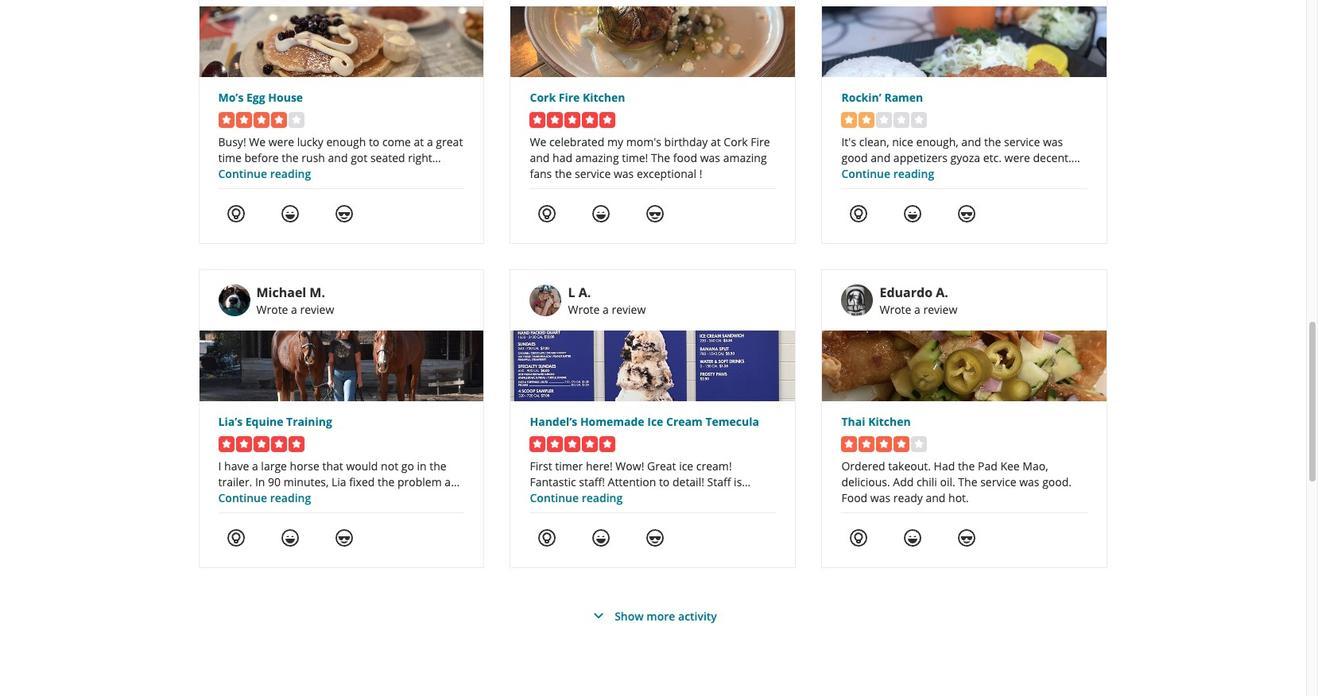 Task type: locate. For each thing, give the bounding box(es) containing it.
cream
[[666, 414, 703, 429]]

a. right the l
[[579, 284, 591, 301]]

fire inside we celebrated my mom's birthday at cork fire and had amazing time! the food was amazing fans the service was exceptional !
[[751, 134, 770, 149]]

kitchen up the my
[[583, 90, 625, 105]]

ice
[[647, 414, 663, 429]]

a. for eduardo a.
[[936, 284, 948, 301]]

fire inside the cork fire kitchen "link"
[[559, 90, 580, 105]]

2 a. from the left
[[936, 284, 948, 301]]

4 star rating image
[[218, 112, 304, 128], [842, 437, 928, 452]]

rockin' ramen link
[[842, 90, 1088, 106]]

2 star rating image
[[842, 112, 928, 128]]

0 horizontal spatial wrote
[[256, 302, 288, 317]]

was down the mao,
[[1019, 475, 1040, 490]]

1 amazing from the left
[[575, 150, 619, 165]]

2 horizontal spatial wrote
[[880, 302, 912, 317]]

amazing
[[575, 150, 619, 165], [723, 150, 767, 165]]

was
[[700, 150, 720, 165], [614, 166, 634, 181], [1019, 475, 1040, 490], [871, 491, 891, 506]]

continue down 2 star rating image
[[842, 166, 891, 181]]

amazing right food
[[723, 150, 767, 165]]

0 horizontal spatial fire
[[559, 90, 580, 105]]

1 horizontal spatial review
[[612, 302, 646, 317]]

24 useful v2 image for cork fire kitchen 24 cool v2 icon's 24 funny v2 'icon'
[[538, 204, 557, 223]]

birthday
[[664, 134, 708, 149]]

ready
[[894, 491, 923, 506]]

1 horizontal spatial and
[[926, 491, 946, 506]]

1 horizontal spatial the
[[958, 475, 978, 490]]

show more activity button
[[589, 607, 717, 626]]

house
[[268, 90, 303, 105]]

mo's egg house link
[[218, 90, 465, 106]]

service down the celebrated
[[575, 166, 611, 181]]

1 horizontal spatial amazing
[[723, 150, 767, 165]]

continue reading
[[218, 166, 311, 181], [842, 166, 934, 181], [218, 491, 311, 506], [530, 491, 623, 506]]

the up "exceptional"
[[651, 150, 670, 165]]

24 cool v2 image
[[334, 204, 353, 223], [334, 529, 353, 548], [646, 529, 665, 548]]

review for eduardo a.
[[924, 302, 958, 317]]

5 star rating image down equine at the left
[[218, 437, 304, 452]]

1 vertical spatial service
[[981, 475, 1017, 490]]

a. inside l a. wrote a review
[[579, 284, 591, 301]]

1 vertical spatial kitchen
[[868, 414, 911, 429]]

the inside we celebrated my mom's birthday at cork fire and had amazing time! the food was amazing fans the service was exceptional !
[[651, 150, 670, 165]]

rockin' ramen
[[842, 90, 923, 105]]

review inside michael m. wrote a review
[[300, 302, 334, 317]]

24 useful v2 image for 24 funny v2 'icon' corresponding to 24 cool v2 image corresponding to l a.
[[538, 529, 557, 548]]

the down had
[[555, 166, 572, 181]]

fire
[[559, 90, 580, 105], [751, 134, 770, 149]]

24 funny v2 image for 24 cool v2 image corresponding to l a.
[[592, 529, 611, 548]]

24 cool v2 image
[[646, 204, 665, 223], [958, 204, 977, 223], [958, 529, 977, 548]]

a.
[[579, 284, 591, 301], [936, 284, 948, 301]]

service
[[575, 166, 611, 181], [981, 475, 1017, 490]]

l a. wrote a review
[[568, 284, 646, 317]]

delicious.
[[842, 475, 890, 490]]

1 wrote from the left
[[256, 302, 288, 317]]

review inside l a. wrote a review
[[612, 302, 646, 317]]

24 useful v2 image
[[226, 204, 245, 223], [850, 529, 869, 548]]

1 horizontal spatial fire
[[751, 134, 770, 149]]

service inside we celebrated my mom's birthday at cork fire and had amazing time! the food was amazing fans the service was exceptional !
[[575, 166, 611, 181]]

continue
[[218, 166, 267, 181], [842, 166, 891, 181], [218, 491, 267, 506], [530, 491, 579, 506]]

1 horizontal spatial cork
[[724, 134, 748, 149]]

0 vertical spatial cork
[[530, 90, 556, 105]]

pad
[[978, 459, 998, 474]]

had
[[553, 150, 573, 165]]

a inside eduardo a. wrote a review
[[914, 302, 921, 317]]

cork
[[530, 90, 556, 105], [724, 134, 748, 149]]

1 horizontal spatial a.
[[936, 284, 948, 301]]

photo of eduardo a. image
[[842, 285, 873, 316]]

and down chili
[[926, 491, 946, 506]]

exceptional
[[637, 166, 697, 181]]

1 horizontal spatial kitchen
[[868, 414, 911, 429]]

cork fire kitchen link
[[530, 90, 776, 106]]

cork right at
[[724, 134, 748, 149]]

activity
[[678, 609, 717, 624]]

a down eduardo a. link
[[914, 302, 921, 317]]

homemade
[[580, 414, 645, 429]]

1 vertical spatial the
[[958, 459, 975, 474]]

the left pad
[[958, 459, 975, 474]]

eduardo a. link
[[880, 284, 948, 301]]

2 horizontal spatial review
[[924, 302, 958, 317]]

wrote for l a.
[[568, 302, 600, 317]]

fire right at
[[751, 134, 770, 149]]

24 funny v2 image
[[280, 204, 299, 223], [592, 204, 611, 223], [904, 204, 923, 223], [280, 529, 299, 548], [592, 529, 611, 548], [904, 529, 923, 548]]

1 horizontal spatial wrote
[[568, 302, 600, 317]]

2 horizontal spatial a
[[914, 302, 921, 317]]

reading down the house
[[270, 166, 311, 181]]

0 horizontal spatial review
[[300, 302, 334, 317]]

more
[[647, 609, 675, 624]]

review
[[300, 302, 334, 317], [612, 302, 646, 317], [924, 302, 958, 317]]

and
[[530, 150, 550, 165], [926, 491, 946, 506]]

3 wrote from the left
[[880, 302, 912, 317]]

1 vertical spatial fire
[[751, 134, 770, 149]]

24 funny v2 image for cork fire kitchen 24 cool v2 icon
[[592, 204, 611, 223]]

oil.
[[940, 475, 956, 490]]

0 horizontal spatial and
[[530, 150, 550, 165]]

l a. link
[[568, 284, 591, 301]]

3 review from the left
[[924, 302, 958, 317]]

reading
[[270, 166, 311, 181], [893, 166, 934, 181], [270, 491, 311, 506], [582, 491, 623, 506]]

rockin'
[[842, 90, 882, 105]]

a for l
[[603, 302, 609, 317]]

1 horizontal spatial service
[[981, 475, 1017, 490]]

wrote inside michael m. wrote a review
[[256, 302, 288, 317]]

amazing down the my
[[575, 150, 619, 165]]

a
[[291, 302, 297, 317], [603, 302, 609, 317], [914, 302, 921, 317]]

a inside michael m. wrote a review
[[291, 302, 297, 317]]

2 review from the left
[[612, 302, 646, 317]]

0 vertical spatial 4 star rating image
[[218, 112, 304, 128]]

photo of l a. image
[[530, 285, 562, 316]]

celebrated
[[549, 134, 605, 149]]

handel's homemade ice cream temecula link
[[530, 414, 776, 430]]

0 horizontal spatial the
[[555, 166, 572, 181]]

0 vertical spatial and
[[530, 150, 550, 165]]

add
[[893, 475, 914, 490]]

5 star rating image down "handel's"
[[530, 437, 616, 452]]

1 a from the left
[[291, 302, 297, 317]]

and up fans
[[530, 150, 550, 165]]

0 vertical spatial service
[[575, 166, 611, 181]]

service down pad
[[981, 475, 1017, 490]]

wrote inside eduardo a. wrote a review
[[880, 302, 912, 317]]

0 horizontal spatial the
[[651, 150, 670, 165]]

0 vertical spatial the
[[651, 150, 670, 165]]

a. right eduardo
[[936, 284, 948, 301]]

lia's
[[218, 414, 243, 429]]

0 vertical spatial the
[[555, 166, 572, 181]]

was down the time!
[[614, 166, 634, 181]]

cork up we
[[530, 90, 556, 105]]

4 star rating image down mo's egg house
[[218, 112, 304, 128]]

food
[[673, 150, 697, 165]]

mo's
[[218, 90, 244, 105]]

a inside l a. wrote a review
[[603, 302, 609, 317]]

3 a from the left
[[914, 302, 921, 317]]

1 vertical spatial 4 star rating image
[[842, 437, 928, 452]]

food
[[842, 491, 868, 506]]

24 useful v2 image
[[538, 204, 557, 223], [850, 204, 869, 223], [226, 529, 245, 548], [538, 529, 557, 548]]

1 vertical spatial and
[[926, 491, 946, 506]]

reading down 2 star rating image
[[893, 166, 934, 181]]

wrote down l a. link
[[568, 302, 600, 317]]

0 horizontal spatial a.
[[579, 284, 591, 301]]

2 wrote from the left
[[568, 302, 600, 317]]

thai kitchen
[[842, 414, 911, 429]]

0 horizontal spatial kitchen
[[583, 90, 625, 105]]

24 useful v2 image for 24 cool v2 icon for rockin' ramen 24 funny v2 'icon'
[[850, 204, 869, 223]]

wrote inside l a. wrote a review
[[568, 302, 600, 317]]

review inside eduardo a. wrote a review
[[924, 302, 958, 317]]

reading down "homemade"
[[582, 491, 623, 506]]

1 vertical spatial cork
[[724, 134, 748, 149]]

a right photo of l a. at left
[[603, 302, 609, 317]]

fire up the celebrated
[[559, 90, 580, 105]]

continue down "handel's"
[[530, 491, 579, 506]]

4 star rating image down thai kitchen
[[842, 437, 928, 452]]

a down michael m. link at the top of the page
[[291, 302, 297, 317]]

the up hot.
[[958, 475, 978, 490]]

wrote down michael in the left of the page
[[256, 302, 288, 317]]

2 amazing from the left
[[723, 150, 767, 165]]

continue reading button
[[218, 166, 311, 181], [842, 166, 934, 181], [218, 491, 311, 506], [530, 491, 623, 506]]

0 horizontal spatial 4 star rating image
[[218, 112, 304, 128]]

0 horizontal spatial a
[[291, 302, 297, 317]]

lia's equine training link
[[218, 414, 465, 430]]

the
[[555, 166, 572, 181], [958, 459, 975, 474]]

0 horizontal spatial cork
[[530, 90, 556, 105]]

1 horizontal spatial a
[[603, 302, 609, 317]]

wrote
[[256, 302, 288, 317], [568, 302, 600, 317], [880, 302, 912, 317]]

1 horizontal spatial the
[[958, 459, 975, 474]]

kitchen right thai
[[868, 414, 911, 429]]

the inside ordered takeout. had the pad kee mao, delicious. add chili oil. the service was good. food was ready and hot.
[[958, 475, 978, 490]]

show more activity
[[615, 609, 717, 624]]

0 horizontal spatial service
[[575, 166, 611, 181]]

chili
[[917, 475, 937, 490]]

1 review from the left
[[300, 302, 334, 317]]

5 star rating image
[[530, 112, 616, 128], [218, 437, 304, 452], [530, 437, 616, 452]]

0 horizontal spatial amazing
[[575, 150, 619, 165]]

0 horizontal spatial 24 useful v2 image
[[226, 204, 245, 223]]

1 a. from the left
[[579, 284, 591, 301]]

the
[[651, 150, 670, 165], [958, 475, 978, 490]]

a. inside eduardo a. wrote a review
[[936, 284, 948, 301]]

1 horizontal spatial 4 star rating image
[[842, 437, 928, 452]]

2 a from the left
[[603, 302, 609, 317]]

0 vertical spatial fire
[[559, 90, 580, 105]]

1 vertical spatial the
[[958, 475, 978, 490]]

kitchen
[[583, 90, 625, 105], [868, 414, 911, 429]]

wrote down eduardo
[[880, 302, 912, 317]]

1 vertical spatial 24 useful v2 image
[[850, 529, 869, 548]]

equine
[[246, 414, 283, 429]]

temecula
[[706, 414, 759, 429]]



Task type: vqa. For each thing, say whether or not it's contained in the screenshot.
2nd Wrote from the right
yes



Task type: describe. For each thing, give the bounding box(es) containing it.
time!
[[622, 150, 648, 165]]

0 vertical spatial kitchen
[[583, 90, 625, 105]]

mo's egg house
[[218, 90, 303, 105]]

continue down lia's
[[218, 491, 267, 506]]

at
[[711, 134, 721, 149]]

egg
[[246, 90, 265, 105]]

michael m. wrote a review
[[256, 284, 334, 317]]

cork inside we celebrated my mom's birthday at cork fire and had amazing time! the food was amazing fans the service was exceptional !
[[724, 134, 748, 149]]

5 star rating image for l a.
[[530, 437, 616, 452]]

good.
[[1043, 475, 1072, 490]]

ordered
[[842, 459, 886, 474]]

m.
[[310, 284, 325, 301]]

and inside ordered takeout. had the pad kee mao, delicious. add chili oil. the service was good. food was ready and hot.
[[926, 491, 946, 506]]

24 useful v2 image for 24 funny v2 'icon' for michael m.'s 24 cool v2 image
[[226, 529, 245, 548]]

we
[[530, 134, 547, 149]]

we celebrated my mom's birthday at cork fire and had amazing time! the food was amazing fans the service was exceptional !
[[530, 134, 770, 181]]

a. for l a.
[[579, 284, 591, 301]]

thai kitchen link
[[842, 414, 1088, 430]]

cork fire kitchen
[[530, 90, 625, 105]]

24 cool v2 image for cork fire kitchen
[[646, 204, 665, 223]]

lia's equine training
[[218, 414, 332, 429]]

my
[[607, 134, 623, 149]]

24 funny v2 image for 24 cool v2 icon for rockin' ramen
[[904, 204, 923, 223]]

wrote for michael m.
[[256, 302, 288, 317]]

a for eduardo
[[914, 302, 921, 317]]

kee
[[1001, 459, 1020, 474]]

was down at
[[700, 150, 720, 165]]

fans
[[530, 166, 552, 181]]

had
[[934, 459, 955, 474]]

24 cool v2 image for rockin' ramen
[[958, 204, 977, 223]]

wrote for eduardo a.
[[880, 302, 912, 317]]

review for l a.
[[612, 302, 646, 317]]

a for michael
[[291, 302, 297, 317]]

!
[[699, 166, 702, 181]]

mao,
[[1023, 459, 1049, 474]]

ordered takeout. had the pad kee mao, delicious. add chili oil. the service was good. food was ready and hot.
[[842, 459, 1072, 506]]

eduardo
[[880, 284, 933, 301]]

the inside ordered takeout. had the pad kee mao, delicious. add chili oil. the service was good. food was ready and hot.
[[958, 459, 975, 474]]

24 cool v2 image for michael m.
[[334, 529, 353, 548]]

the inside we celebrated my mom's birthday at cork fire and had amazing time! the food was amazing fans the service was exceptional !
[[555, 166, 572, 181]]

michael m. link
[[256, 284, 325, 301]]

cork inside "link"
[[530, 90, 556, 105]]

5 star rating image up the celebrated
[[530, 112, 616, 128]]

24 funny v2 image for michael m.'s 24 cool v2 image
[[280, 529, 299, 548]]

michael
[[256, 284, 306, 301]]

handel's homemade ice cream temecula
[[530, 414, 759, 429]]

5 star rating image for michael m.
[[218, 437, 304, 452]]

was down delicious.
[[871, 491, 891, 506]]

eduardo a. wrote a review
[[880, 284, 958, 317]]

review for michael m.
[[300, 302, 334, 317]]

mom's
[[626, 134, 662, 149]]

1 horizontal spatial 24 useful v2 image
[[850, 529, 869, 548]]

reading down lia's equine training
[[270, 491, 311, 506]]

l
[[568, 284, 575, 301]]

show
[[615, 609, 644, 624]]

and inside we celebrated my mom's birthday at cork fire and had amazing time! the food was amazing fans the service was exceptional !
[[530, 150, 550, 165]]

thai
[[842, 414, 866, 429]]

hot.
[[949, 491, 969, 506]]

training
[[286, 414, 332, 429]]

handel's
[[530, 414, 577, 429]]

24 cool v2 image for l a.
[[646, 529, 665, 548]]

0 vertical spatial 24 useful v2 image
[[226, 204, 245, 223]]

24 chevron down v2 image
[[589, 607, 608, 626]]

service inside ordered takeout. had the pad kee mao, delicious. add chili oil. the service was good. food was ready and hot.
[[981, 475, 1017, 490]]

continue down mo's
[[218, 166, 267, 181]]

takeout.
[[888, 459, 931, 474]]

ramen
[[885, 90, 923, 105]]

photo of michael m. image
[[218, 285, 250, 316]]



